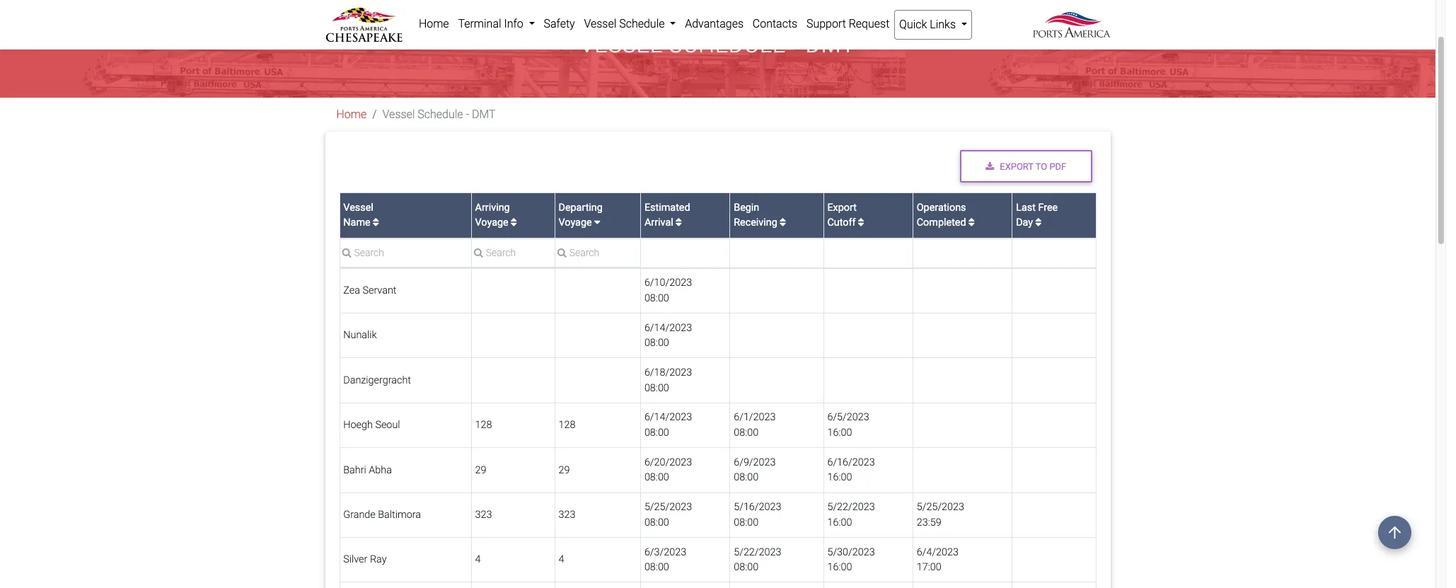 Task type: locate. For each thing, give the bounding box(es) containing it.
16:00 for 6/16/2023 16:00
[[828, 472, 852, 484]]

0 horizontal spatial export
[[828, 202, 857, 214]]

08:00 inside 6/9/2023 08:00
[[734, 472, 759, 484]]

1 128 from the left
[[475, 419, 492, 431]]

4 16:00 from the top
[[828, 561, 852, 573]]

323
[[475, 509, 492, 521], [559, 509, 576, 521]]

6/9/2023
[[734, 456, 776, 468]]

0 vertical spatial 6/14/2023 08:00
[[645, 322, 692, 349]]

to
[[1036, 161, 1048, 172]]

08:00 down 6/20/2023
[[645, 472, 669, 484]]

0 horizontal spatial vessel schedule - dmt
[[383, 108, 496, 121]]

16:00
[[828, 427, 852, 439], [828, 472, 852, 484], [828, 517, 852, 529], [828, 561, 852, 573]]

1 vertical spatial 5/22/2023
[[734, 546, 782, 558]]

vessel schedule
[[584, 17, 668, 30]]

16:00 inside 6/5/2023 16:00
[[828, 427, 852, 439]]

1 horizontal spatial dmt
[[806, 31, 856, 58]]

voyage inside arriving voyage
[[475, 217, 509, 229]]

0 horizontal spatial home
[[337, 108, 367, 121]]

home link
[[414, 10, 454, 38], [337, 108, 367, 121]]

4
[[475, 554, 481, 566], [559, 554, 564, 566]]

1 vertical spatial 6/14/2023 08:00
[[645, 412, 692, 439]]

1 horizontal spatial 5/25/2023
[[917, 501, 965, 513]]

6/10/2023 08:00
[[645, 277, 692, 304]]

5/16/2023 08:00
[[734, 501, 782, 529]]

1 5/25/2023 from the left
[[645, 501, 692, 513]]

abha
[[369, 464, 392, 476]]

dmt
[[806, 31, 856, 58], [472, 108, 496, 121]]

5/25/2023
[[645, 501, 692, 513], [917, 501, 965, 513]]

08:00
[[645, 292, 669, 304], [645, 337, 669, 349], [645, 382, 669, 394], [645, 427, 669, 439], [734, 427, 759, 439], [645, 472, 669, 484], [734, 472, 759, 484], [645, 517, 669, 529], [734, 517, 759, 529], [645, 561, 669, 573], [734, 561, 759, 573]]

1 horizontal spatial voyage
[[559, 217, 592, 229]]

1 6/14/2023 08:00 from the top
[[645, 322, 692, 349]]

08:00 down 5/16/2023 08:00
[[734, 561, 759, 573]]

export for export cutoff
[[828, 202, 857, 214]]

0 vertical spatial dmt
[[806, 31, 856, 58]]

0 horizontal spatial 29
[[475, 464, 487, 476]]

0 horizontal spatial home link
[[337, 108, 367, 121]]

6/14/2023 down '6/10/2023 08:00'
[[645, 322, 692, 334]]

support request
[[807, 17, 890, 30]]

5/22/2023 16:00
[[828, 501, 875, 529]]

16:00 up 5/30/2023
[[828, 517, 852, 529]]

1 horizontal spatial home link
[[414, 10, 454, 38]]

08:00 inside 6/1/2023 08:00
[[734, 427, 759, 439]]

5/25/2023 down 6/20/2023 08:00 at bottom left
[[645, 501, 692, 513]]

1 vertical spatial home
[[337, 108, 367, 121]]

export for export to pdf
[[1000, 161, 1034, 172]]

6/18/2023 08:00
[[645, 367, 692, 394]]

vessel schedule link
[[580, 10, 681, 38]]

0 horizontal spatial voyage
[[475, 217, 509, 229]]

voyage down departing
[[559, 217, 592, 229]]

voyage
[[475, 217, 509, 229], [559, 217, 592, 229]]

grande
[[343, 509, 376, 521]]

operations
[[917, 202, 966, 214]]

6/20/2023 08:00
[[645, 456, 692, 484]]

5/25/2023 for 23:59
[[917, 501, 965, 513]]

08:00 inside '6/10/2023 08:00'
[[645, 292, 669, 304]]

0 vertical spatial home
[[419, 17, 449, 30]]

voyage inside departing voyage
[[559, 217, 592, 229]]

08:00 down 6/3/2023 on the bottom of the page
[[645, 561, 669, 573]]

export
[[1000, 161, 1034, 172], [828, 202, 857, 214]]

1 horizontal spatial vessel schedule - dmt
[[580, 31, 856, 58]]

08:00 inside 6/18/2023 08:00
[[645, 382, 669, 394]]

0 horizontal spatial schedule
[[418, 108, 463, 121]]

voyage for arriving voyage
[[475, 217, 509, 229]]

1 4 from the left
[[475, 554, 481, 566]]

5/22/2023 down 5/16/2023 08:00
[[734, 546, 782, 558]]

1 horizontal spatial 29
[[559, 464, 570, 476]]

5/22/2023 down 6/16/2023 16:00
[[828, 501, 875, 513]]

2 6/14/2023 08:00 from the top
[[645, 412, 692, 439]]

schedule
[[619, 17, 665, 30], [669, 31, 786, 58], [418, 108, 463, 121]]

16:00 for 6/5/2023 16:00
[[828, 427, 852, 439]]

5/25/2023 up 23:59 in the bottom right of the page
[[917, 501, 965, 513]]

6/14/2023 08:00 up 6/18/2023
[[645, 322, 692, 349]]

5/22/2023 08:00
[[734, 546, 782, 573]]

1 horizontal spatial -
[[793, 31, 800, 58]]

1 vertical spatial 6/14/2023
[[645, 412, 692, 424]]

08:00 inside 5/16/2023 08:00
[[734, 517, 759, 529]]

08:00 down 6/18/2023
[[645, 382, 669, 394]]

0 vertical spatial 6/14/2023
[[645, 322, 692, 334]]

5/25/2023 23:59
[[917, 501, 965, 529]]

bahri
[[343, 464, 366, 476]]

1 horizontal spatial 128
[[559, 419, 576, 431]]

0 horizontal spatial dmt
[[472, 108, 496, 121]]

6/5/2023 16:00
[[828, 412, 870, 439]]

operations completed
[[917, 202, 967, 229]]

1 vertical spatial -
[[466, 108, 469, 121]]

16:00 down 6/16/2023
[[828, 472, 852, 484]]

quick
[[900, 18, 927, 31]]

vessel name
[[343, 202, 374, 229]]

contacts link
[[748, 10, 802, 38]]

1 6/14/2023 from the top
[[645, 322, 692, 334]]

6/14/2023 08:00
[[645, 322, 692, 349], [645, 412, 692, 439]]

vessel schedule - dmt
[[580, 31, 856, 58], [383, 108, 496, 121]]

16:00 inside 6/16/2023 16:00
[[828, 472, 852, 484]]

1 16:00 from the top
[[828, 427, 852, 439]]

0 horizontal spatial 4
[[475, 554, 481, 566]]

home
[[419, 17, 449, 30], [337, 108, 367, 121]]

08:00 down '5/16/2023'
[[734, 517, 759, 529]]

6/4/2023 17:00
[[917, 546, 959, 573]]

1 29 from the left
[[475, 464, 487, 476]]

0 horizontal spatial 128
[[475, 419, 492, 431]]

2 5/25/2023 from the left
[[917, 501, 965, 513]]

08:00 up 6/3/2023 on the bottom of the page
[[645, 517, 669, 529]]

support
[[807, 17, 846, 30]]

seoul
[[375, 419, 400, 431]]

08:00 down 6/1/2023
[[734, 427, 759, 439]]

pdf
[[1050, 161, 1067, 172]]

16:00 inside 5/30/2023 16:00
[[828, 561, 852, 573]]

128
[[475, 419, 492, 431], [559, 419, 576, 431]]

08:00 down 6/10/2023
[[645, 292, 669, 304]]

voyage down arriving
[[475, 217, 509, 229]]

2 vertical spatial schedule
[[418, 108, 463, 121]]

08:00 down 6/9/2023 at the bottom right of the page
[[734, 472, 759, 484]]

2 voyage from the left
[[559, 217, 592, 229]]

2 323 from the left
[[559, 509, 576, 521]]

2 16:00 from the top
[[828, 472, 852, 484]]

16:00 down 6/5/2023
[[828, 427, 852, 439]]

1 vertical spatial export
[[828, 202, 857, 214]]

16:00 down 5/30/2023
[[828, 561, 852, 573]]

estimated
[[645, 202, 691, 214]]

advantages link
[[681, 10, 748, 38]]

2 horizontal spatial schedule
[[669, 31, 786, 58]]

1 voyage from the left
[[475, 217, 509, 229]]

1 horizontal spatial 5/22/2023
[[828, 501, 875, 513]]

23:59
[[917, 517, 942, 529]]

0 vertical spatial schedule
[[619, 17, 665, 30]]

export left to
[[1000, 161, 1034, 172]]

info
[[504, 17, 524, 30]]

2 6/14/2023 from the top
[[645, 412, 692, 424]]

6/1/2023 08:00
[[734, 412, 776, 439]]

0 horizontal spatial 5/25/2023
[[645, 501, 692, 513]]

3 16:00 from the top
[[828, 517, 852, 529]]

6/14/2023 down 6/18/2023 08:00
[[645, 412, 692, 424]]

5/22/2023
[[828, 501, 875, 513], [734, 546, 782, 558]]

0 vertical spatial 5/22/2023
[[828, 501, 875, 513]]

vessel
[[584, 17, 617, 30], [580, 31, 663, 58], [383, 108, 415, 121], [343, 202, 374, 214]]

0 vertical spatial home link
[[414, 10, 454, 38]]

hoegh
[[343, 419, 373, 431]]

0 horizontal spatial 5/22/2023
[[734, 546, 782, 558]]

name
[[343, 217, 371, 229]]

08:00 up 6/18/2023
[[645, 337, 669, 349]]

2 4 from the left
[[559, 554, 564, 566]]

1 horizontal spatial home
[[419, 17, 449, 30]]

1 horizontal spatial 4
[[559, 554, 564, 566]]

16:00 inside 5/22/2023 16:00
[[828, 517, 852, 529]]

-
[[793, 31, 800, 58], [466, 108, 469, 121]]

2 128 from the left
[[559, 419, 576, 431]]

None field
[[340, 246, 471, 267], [472, 246, 555, 267], [555, 246, 641, 267], [340, 246, 471, 267], [472, 246, 555, 267], [555, 246, 641, 267]]

5/25/2023 08:00
[[645, 501, 692, 529]]

safety
[[544, 17, 575, 30]]

zea
[[343, 285, 360, 297]]

1 horizontal spatial export
[[1000, 161, 1034, 172]]

5/16/2023
[[734, 501, 782, 513]]

0 horizontal spatial 323
[[475, 509, 492, 521]]

1 horizontal spatial 323
[[559, 509, 576, 521]]

6/14/2023
[[645, 322, 692, 334], [645, 412, 692, 424]]

0 vertical spatial vessel schedule - dmt
[[580, 31, 856, 58]]

0 vertical spatial export
[[1000, 161, 1034, 172]]

1 vertical spatial home link
[[337, 108, 367, 121]]

export up cutoff
[[828, 202, 857, 214]]

receiving
[[734, 217, 778, 229]]

6/14/2023 08:00 up 6/20/2023
[[645, 412, 692, 439]]



Task type: vqa. For each thing, say whether or not it's contained in the screenshot.
2nd 4 from the right
yes



Task type: describe. For each thing, give the bounding box(es) containing it.
departing
[[559, 202, 603, 214]]

5/25/2023 for 08:00
[[645, 501, 692, 513]]

6/18/2023
[[645, 367, 692, 379]]

grande baltimora
[[343, 509, 421, 521]]

safety link
[[539, 10, 580, 38]]

08:00 inside 5/25/2023 08:00
[[645, 517, 669, 529]]

go to top image
[[1379, 516, 1412, 549]]

0 vertical spatial -
[[793, 31, 800, 58]]

08:00 inside 6/20/2023 08:00
[[645, 472, 669, 484]]

nunalik
[[343, 329, 377, 341]]

zea servant
[[343, 285, 397, 297]]

08:00 inside 6/3/2023 08:00
[[645, 561, 669, 573]]

export cutoff
[[828, 202, 857, 229]]

export to pdf link
[[960, 150, 1092, 183]]

6/4/2023
[[917, 546, 959, 558]]

danzigergracht
[[343, 374, 411, 386]]

0 horizontal spatial -
[[466, 108, 469, 121]]

arriving
[[475, 202, 510, 214]]

arrival
[[645, 217, 674, 229]]

6/16/2023 16:00
[[828, 456, 875, 484]]

6/14/2023 for hoegh seoul
[[645, 412, 692, 424]]

6/14/2023 08:00 for hoegh seoul
[[645, 412, 692, 439]]

5/30/2023
[[828, 546, 875, 558]]

completed
[[917, 217, 967, 229]]

cutoff
[[828, 217, 856, 229]]

6/3/2023 08:00
[[645, 546, 687, 573]]

17:00
[[917, 561, 942, 573]]

request
[[849, 17, 890, 30]]

6/3/2023
[[645, 546, 687, 558]]

terminal info
[[458, 17, 526, 30]]

1 323 from the left
[[475, 509, 492, 521]]

baltimora
[[378, 509, 421, 521]]

free
[[1039, 202, 1058, 214]]

ray
[[370, 554, 387, 566]]

departing voyage
[[559, 202, 603, 229]]

1 horizontal spatial schedule
[[619, 17, 665, 30]]

silver ray
[[343, 554, 387, 566]]

6/14/2023 08:00 for nunalik
[[645, 322, 692, 349]]

support request link
[[802, 10, 894, 38]]

6/9/2023 08:00
[[734, 456, 776, 484]]

bahri abha
[[343, 464, 392, 476]]

begin
[[734, 202, 760, 214]]

estimated arrival
[[645, 202, 691, 229]]

08:00 inside the 5/22/2023 08:00
[[734, 561, 759, 573]]

16:00 for 5/22/2023 16:00
[[828, 517, 852, 529]]

advantages
[[685, 17, 744, 30]]

day
[[1016, 217, 1033, 229]]

quick links
[[900, 18, 959, 31]]

08:00 up 6/20/2023
[[645, 427, 669, 439]]

1 vertical spatial vessel schedule - dmt
[[383, 108, 496, 121]]

last
[[1016, 202, 1036, 214]]

2 29 from the left
[[559, 464, 570, 476]]

6/5/2023
[[828, 412, 870, 424]]

begin receiving
[[734, 202, 778, 229]]

hoegh seoul
[[343, 419, 400, 431]]

6/10/2023
[[645, 277, 692, 289]]

servant
[[363, 285, 397, 297]]

6/1/2023
[[734, 412, 776, 424]]

terminal
[[458, 17, 501, 30]]

6/20/2023
[[645, 456, 692, 468]]

links
[[930, 18, 956, 31]]

5/22/2023 for 08:00
[[734, 546, 782, 558]]

contacts
[[753, 17, 798, 30]]

16:00 for 5/30/2023 16:00
[[828, 561, 852, 573]]

6/14/2023 for nunalik
[[645, 322, 692, 334]]

export to pdf
[[1000, 161, 1067, 172]]

5/22/2023 for 16:00
[[828, 501, 875, 513]]

6/16/2023
[[828, 456, 875, 468]]

5/30/2023 16:00
[[828, 546, 875, 573]]

silver
[[343, 554, 368, 566]]

1 vertical spatial schedule
[[669, 31, 786, 58]]

terminal info link
[[454, 10, 539, 38]]

last free day
[[1016, 202, 1058, 229]]

quick links link
[[894, 10, 973, 40]]

voyage for departing voyage
[[559, 217, 592, 229]]

download image
[[986, 162, 995, 172]]

1 vertical spatial dmt
[[472, 108, 496, 121]]

arriving voyage
[[475, 202, 511, 229]]



